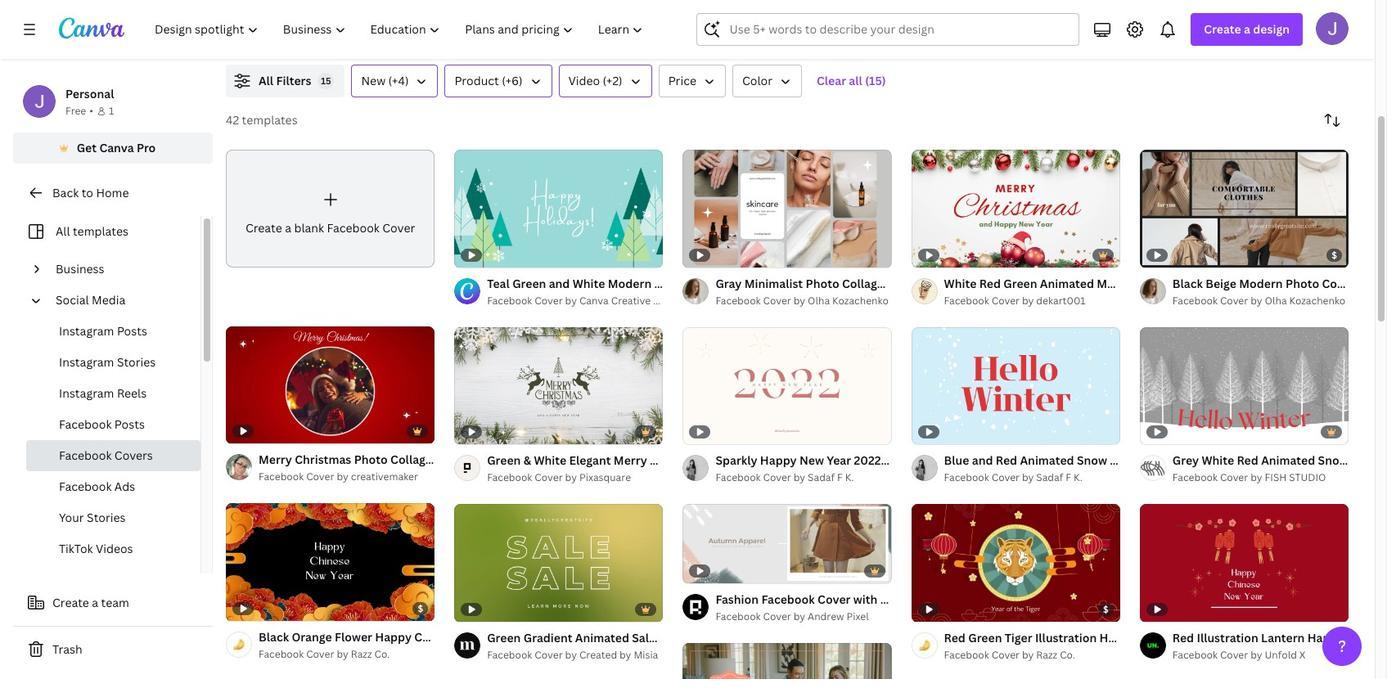 Task type: locate. For each thing, give the bounding box(es) containing it.
1 vertical spatial year
[[489, 629, 514, 645]]

facebook ads link
[[26, 471, 200, 502]]

sadaf
[[1036, 471, 1063, 485], [808, 471, 835, 485]]

facebook posts
[[59, 417, 145, 432]]

1 sadaf from the left
[[1036, 471, 1063, 485]]

0 horizontal spatial co.
[[374, 647, 390, 661]]

2 k. from the left
[[845, 471, 854, 485]]

1 k. from the left
[[1074, 471, 1083, 485]]

0 horizontal spatial year
[[489, 629, 514, 645]]

sadaf down blue and red animated snow hello winter facebook cover link
[[1036, 471, 1063, 485]]

collage inside 'gray minimalist photo collage animated facebook cover facebook cover by olha kozachenko'
[[842, 276, 884, 291]]

0 horizontal spatial new
[[361, 73, 386, 88]]

facebook cover by andrew pixel link
[[716, 609, 892, 625]]

0 horizontal spatial red
[[996, 453, 1017, 468]]

0 vertical spatial create
[[1204, 21, 1241, 37]]

a left team
[[92, 595, 98, 610]]

0 horizontal spatial hello
[[1110, 453, 1140, 468]]

1 snow from the left
[[1077, 453, 1107, 468]]

1 horizontal spatial photo
[[806, 276, 839, 291]]

1 horizontal spatial create
[[245, 220, 282, 236]]

hello inside grey white red animated snow hello w facebook cover by fish studio
[[1351, 453, 1381, 468]]

instagram posts link
[[26, 316, 200, 347]]

green gradient animated sale facebook cover link
[[487, 629, 748, 647]]

f down blue and red animated snow hello winter facebook cover link
[[1066, 471, 1071, 485]]

0 vertical spatial posts
[[117, 323, 147, 339]]

2 red from the left
[[1237, 453, 1258, 468]]

a inside dropdown button
[[1244, 21, 1250, 37]]

1 horizontal spatial new
[[462, 629, 486, 645]]

olha
[[1265, 293, 1287, 307], [808, 294, 830, 307]]

create left team
[[52, 595, 89, 610]]

get
[[77, 140, 97, 155]]

merry
[[259, 452, 292, 468]]

0 vertical spatial collage
[[842, 276, 884, 291]]

facebook cover by dekart001 link
[[944, 293, 1120, 309]]

black
[[259, 629, 289, 645]]

a
[[1244, 21, 1250, 37], [285, 220, 291, 236], [92, 595, 98, 610]]

hello left winter
[[1110, 453, 1140, 468]]

gray
[[716, 276, 742, 291]]

templates for all templates
[[73, 223, 128, 239]]

1 horizontal spatial red
[[1237, 453, 1258, 468]]

snow inside grey white red animated snow hello w facebook cover by fish studio
[[1318, 453, 1348, 468]]

instagram up facebook posts
[[59, 385, 114, 401]]

create inside create a design dropdown button
[[1204, 21, 1241, 37]]

0 vertical spatial canva
[[99, 140, 134, 155]]

create left design
[[1204, 21, 1241, 37]]

create inside create a team button
[[52, 595, 89, 610]]

0 vertical spatial year
[[827, 453, 851, 468]]

2 kozachenko from the left
[[832, 294, 889, 307]]

collage for animated
[[842, 276, 884, 291]]

posts
[[117, 323, 147, 339], [114, 417, 145, 432]]

0 horizontal spatial facebook cover by sadaf f k. link
[[716, 470, 892, 486]]

stories up reels
[[117, 354, 156, 370]]

$ for blue and red animated snow hello winter facebook cover
[[1103, 603, 1109, 615]]

photo for minimalist
[[806, 276, 839, 291]]

a left blank
[[285, 220, 291, 236]]

by inside blue and red animated snow hello winter facebook cover facebook cover by sadaf f k.
[[1022, 471, 1034, 485]]

facebook cover by razz co.
[[944, 648, 1075, 662]]

0 horizontal spatial a
[[92, 595, 98, 610]]

trash
[[52, 642, 82, 657]]

1 horizontal spatial hello
[[1351, 453, 1381, 468]]

1 horizontal spatial facebook cover by olha kozachenko link
[[1173, 293, 1349, 309]]

(+2)
[[603, 73, 622, 88]]

templates
[[242, 112, 298, 128], [73, 223, 128, 239]]

facebook cover by unfold x
[[1173, 648, 1306, 662]]

templates for 42 templates
[[242, 112, 298, 128]]

minimalist
[[744, 276, 803, 291]]

facebook inside facebook ads 'link'
[[59, 479, 112, 494]]

2 horizontal spatial new
[[799, 453, 824, 468]]

reels
[[117, 385, 147, 401]]

0 horizontal spatial templates
[[73, 223, 128, 239]]

2 snow from the left
[[1318, 453, 1348, 468]]

year left 2022 at the bottom of the page
[[827, 453, 851, 468]]

hello for w
[[1351, 453, 1381, 468]]

1 red from the left
[[996, 453, 1017, 468]]

pixel
[[847, 610, 869, 624]]

facebook inside 'facebook cover by pixasquare' link
[[487, 471, 532, 485]]

0 horizontal spatial facebook cover by olha kozachenko link
[[716, 293, 892, 309]]

by inside black orange flower happy chinese new year facebook cover facebook cover by razz co.
[[337, 647, 348, 661]]

1 horizontal spatial co.
[[1060, 648, 1075, 662]]

stories down facebook ads 'link'
[[87, 510, 126, 525]]

1 horizontal spatial all
[[259, 73, 273, 88]]

paint
[[978, 592, 1006, 607]]

a left design
[[1244, 21, 1250, 37]]

canva left pro
[[99, 140, 134, 155]]

stories for instagram stories
[[117, 354, 156, 370]]

1 horizontal spatial year
[[827, 453, 851, 468]]

1 vertical spatial create
[[245, 220, 282, 236]]

year left gradient on the left bottom of page
[[489, 629, 514, 645]]

facebook cover by sadaf f k. link for new
[[716, 470, 892, 486]]

by inside grey white red animated snow hello w facebook cover by fish studio
[[1251, 471, 1262, 485]]

2 facebook cover by olha kozachenko link from the left
[[716, 293, 892, 309]]

facebook inside create a blank facebook cover element
[[327, 220, 380, 236]]

(+4)
[[388, 73, 409, 88]]

facebook cover by canva creative studio link
[[487, 293, 684, 309]]

red inside grey white red animated snow hello w facebook cover by fish studio
[[1237, 453, 1258, 468]]

a for blank
[[285, 220, 291, 236]]

all for all filters
[[259, 73, 273, 88]]

0 horizontal spatial olha
[[808, 294, 830, 307]]

create a blank facebook cover element
[[226, 150, 435, 267]]

instagram
[[59, 323, 114, 339], [59, 354, 114, 370], [59, 385, 114, 401]]

red inside blue and red animated snow hello winter facebook cover facebook cover by sadaf f k.
[[996, 453, 1017, 468]]

trash link
[[13, 633, 213, 666]]

1 horizontal spatial f
[[1066, 471, 1071, 485]]

animated
[[886, 276, 940, 291], [1020, 453, 1074, 468], [1261, 453, 1315, 468], [575, 630, 629, 645]]

a inside button
[[92, 595, 98, 610]]

create for create a blank facebook cover
[[245, 220, 282, 236]]

instagram up instagram reels on the bottom left of the page
[[59, 354, 114, 370]]

collage inside merry christmas photo collage (facebook cover) facebook cover by creativemaker
[[390, 452, 432, 468]]

co.
[[374, 647, 390, 661], [1060, 648, 1075, 662]]

video (+2)
[[568, 73, 622, 88]]

1 horizontal spatial $
[[1103, 603, 1109, 615]]

hello for winter
[[1110, 453, 1140, 468]]

$ for merry christmas photo collage (facebook cover)
[[418, 602, 423, 614]]

•
[[89, 104, 93, 118]]

all
[[849, 73, 862, 88]]

tiktok videos
[[59, 541, 133, 556]]

1 horizontal spatial facebook cover by sadaf f k. link
[[944, 470, 1120, 486]]

collage for (facebook
[[390, 452, 432, 468]]

1 vertical spatial happy
[[375, 629, 412, 645]]

create left blank
[[245, 220, 282, 236]]

0 horizontal spatial razz
[[351, 647, 372, 661]]

design
[[1253, 21, 1290, 37]]

red for and
[[996, 453, 1017, 468]]

red
[[996, 453, 1017, 468], [1237, 453, 1258, 468]]

get canva pro
[[77, 140, 156, 155]]

facebook cover by sadaf f k. link
[[944, 470, 1120, 486], [716, 470, 892, 486]]

new left 2022 at the bottom of the page
[[799, 453, 824, 468]]

1 kozachenko from the left
[[1289, 293, 1346, 307]]

1 hello from the left
[[1110, 453, 1140, 468]]

social media
[[56, 292, 125, 308]]

templates down back to home
[[73, 223, 128, 239]]

0 vertical spatial photo
[[806, 276, 839, 291]]

razz down shapes
[[1036, 648, 1057, 662]]

new left green
[[462, 629, 486, 645]]

photo inside 'gray minimalist photo collage animated facebook cover facebook cover by olha kozachenko'
[[806, 276, 839, 291]]

create a design button
[[1191, 13, 1303, 46]]

2 instagram from the top
[[59, 354, 114, 370]]

facebook cover by olha kozachenko link for red
[[1173, 293, 1349, 309]]

photo
[[806, 276, 839, 291], [354, 452, 388, 468]]

0 horizontal spatial kozachenko
[[832, 294, 889, 307]]

facebook inside facebook cover by unfold x link
[[1173, 648, 1218, 662]]

cover inside grey white red animated snow hello w facebook cover by fish studio
[[1220, 471, 1248, 485]]

sparkly
[[716, 453, 757, 468]]

your stories link
[[26, 502, 200, 534]]

1 vertical spatial instagram
[[59, 354, 114, 370]]

2 hello from the left
[[1351, 453, 1381, 468]]

business
[[56, 261, 104, 277]]

1 vertical spatial stories
[[87, 510, 126, 525]]

k. down 2022 at the bottom of the page
[[845, 471, 854, 485]]

0 horizontal spatial k.
[[845, 471, 854, 485]]

facebook cover by olha kozachenko link
[[1173, 293, 1349, 309], [716, 293, 892, 309]]

1 vertical spatial photo
[[354, 452, 388, 468]]

facebook cover by dekart001
[[944, 293, 1086, 307]]

1 horizontal spatial facebook cover by razz co. link
[[944, 647, 1120, 663]]

1 vertical spatial new
[[799, 453, 824, 468]]

0 horizontal spatial canva
[[99, 140, 134, 155]]

1 vertical spatial a
[[285, 220, 291, 236]]

all down back
[[56, 223, 70, 239]]

0 vertical spatial a
[[1244, 21, 1250, 37]]

happy right sparkly
[[760, 453, 797, 468]]

Sort by button
[[1316, 104, 1349, 137]]

instagram down social media
[[59, 323, 114, 339]]

by inside sparkly happy new year 2022 greetings facebook cover facebook cover by sadaf f k.
[[794, 471, 805, 485]]

1 f from the left
[[1066, 471, 1071, 485]]

0 horizontal spatial $
[[418, 602, 423, 614]]

all filters
[[259, 73, 311, 88]]

facebook cover by pixasquare
[[487, 471, 631, 485]]

snow left winter
[[1077, 453, 1107, 468]]

None search field
[[697, 13, 1080, 46]]

fashion facebook cover with abstract modern paint shapes facebook cover by andrew pixel
[[716, 592, 1049, 624]]

studio
[[1289, 471, 1326, 485]]

0 horizontal spatial photo
[[354, 452, 388, 468]]

snow
[[1077, 453, 1107, 468], [1318, 453, 1348, 468]]

instagram reels
[[59, 385, 147, 401]]

sadaf down sparkly happy new year 2022 greetings facebook cover link
[[808, 471, 835, 485]]

2 f from the left
[[837, 471, 843, 485]]

1 horizontal spatial kozachenko
[[1289, 293, 1346, 307]]

all templates
[[56, 223, 128, 239]]

1 horizontal spatial collage
[[842, 276, 884, 291]]

dekart001
[[1036, 293, 1086, 307]]

stories for your stories
[[87, 510, 126, 525]]

new inside sparkly happy new year 2022 greetings facebook cover facebook cover by sadaf f k.
[[799, 453, 824, 468]]

facebook inside "facebook cover by olha kozachenko" link
[[1173, 293, 1218, 307]]

razz down flower on the bottom left of the page
[[351, 647, 372, 661]]

1 vertical spatial all
[[56, 223, 70, 239]]

f down sparkly happy new year 2022 greetings facebook cover link
[[837, 471, 843, 485]]

free •
[[65, 104, 93, 118]]

blue and red animated snow hello winter facebook cover facebook cover by sadaf f k.
[[944, 453, 1272, 485]]

1 horizontal spatial sadaf
[[1036, 471, 1063, 485]]

2 horizontal spatial create
[[1204, 21, 1241, 37]]

snow inside blue and red animated snow hello winter facebook cover facebook cover by sadaf f k.
[[1077, 453, 1107, 468]]

razz inside black orange flower happy chinese new year facebook cover facebook cover by razz co.
[[351, 647, 372, 661]]

facebook ads
[[59, 479, 135, 494]]

posts down reels
[[114, 417, 145, 432]]

new left (+4)
[[361, 73, 386, 88]]

42 templates
[[226, 112, 298, 128]]

posts down social media link
[[117, 323, 147, 339]]

happy right flower on the bottom left of the page
[[375, 629, 412, 645]]

facebook cover by razz co. link down flower on the bottom left of the page
[[259, 646, 435, 663]]

gray minimalist photo collage animated facebook cover facebook cover by olha kozachenko
[[716, 276, 1032, 307]]

2 sadaf from the left
[[808, 471, 835, 485]]

2 horizontal spatial $
[[1332, 248, 1337, 261]]

0 horizontal spatial collage
[[390, 452, 432, 468]]

2 vertical spatial new
[[462, 629, 486, 645]]

0 horizontal spatial facebook cover by razz co. link
[[259, 646, 435, 663]]

1 vertical spatial collage
[[390, 452, 432, 468]]

2 facebook cover by sadaf f k. link from the left
[[716, 470, 892, 486]]

2 vertical spatial create
[[52, 595, 89, 610]]

0 horizontal spatial f
[[837, 471, 843, 485]]

2 olha from the left
[[808, 294, 830, 307]]

canva
[[99, 140, 134, 155], [579, 293, 609, 307]]

blank
[[294, 220, 324, 236]]

facebook cover by sadaf f k. link down 2022 at the bottom of the page
[[716, 470, 892, 486]]

canva left creative
[[579, 293, 609, 307]]

0 vertical spatial templates
[[242, 112, 298, 128]]

1 horizontal spatial k.
[[1074, 471, 1083, 485]]

0 vertical spatial new
[[361, 73, 386, 88]]

facebook cover by razz co. link down shapes
[[944, 647, 1120, 663]]

0 vertical spatial stories
[[117, 354, 156, 370]]

2 vertical spatial a
[[92, 595, 98, 610]]

merry christmas photo collage (facebook cover) facebook cover by creativemaker
[[259, 452, 532, 484]]

0 horizontal spatial sadaf
[[808, 471, 835, 485]]

fashion facebook cover with abstract modern paint shapes link
[[716, 591, 1049, 609]]

1 facebook cover by sadaf f k. link from the left
[[944, 470, 1120, 486]]

facebook cover by sadaf f k. link down and
[[944, 470, 1120, 486]]

k. down blue and red animated snow hello winter facebook cover link
[[1074, 471, 1083, 485]]

2 vertical spatial instagram
[[59, 385, 114, 401]]

2022
[[854, 453, 881, 468]]

0 horizontal spatial happy
[[375, 629, 412, 645]]

happy inside black orange flower happy chinese new year facebook cover facebook cover by razz co.
[[375, 629, 412, 645]]

0 horizontal spatial snow
[[1077, 453, 1107, 468]]

all left filters
[[259, 73, 273, 88]]

f
[[1066, 471, 1071, 485], [837, 471, 843, 485]]

green gradient animated sale facebook cover facebook cover by created by misia
[[487, 630, 748, 662]]

templates right 42
[[242, 112, 298, 128]]

happy inside sparkly happy new year 2022 greetings facebook cover facebook cover by sadaf f k.
[[760, 453, 797, 468]]

olha inside 'gray minimalist photo collage animated facebook cover facebook cover by olha kozachenko'
[[808, 294, 830, 307]]

clear all (15) button
[[809, 65, 894, 97]]

(+6)
[[502, 73, 523, 88]]

0 vertical spatial happy
[[760, 453, 797, 468]]

f inside sparkly happy new year 2022 greetings facebook cover facebook cover by sadaf f k.
[[837, 471, 843, 485]]

0 vertical spatial instagram
[[59, 323, 114, 339]]

facebook inside facebook posts link
[[59, 417, 112, 432]]

instagram for instagram posts
[[59, 323, 114, 339]]

animated inside green gradient animated sale facebook cover facebook cover by created by misia
[[575, 630, 629, 645]]

create inside create a blank facebook cover element
[[245, 220, 282, 236]]

your stories
[[59, 510, 126, 525]]

hello left w at the bottom
[[1351, 453, 1381, 468]]

grey
[[1173, 453, 1199, 468]]

facebook cover by creativemaker link
[[259, 469, 435, 486]]

facebook cover by razz co. link for red
[[944, 647, 1120, 663]]

1 horizontal spatial a
[[285, 220, 291, 236]]

stories
[[117, 354, 156, 370], [87, 510, 126, 525]]

facebook cover by sadaf f k. link for red
[[944, 470, 1120, 486]]

0 horizontal spatial all
[[56, 223, 70, 239]]

1 vertical spatial posts
[[114, 417, 145, 432]]

0 vertical spatial all
[[259, 73, 273, 88]]

0 horizontal spatial create
[[52, 595, 89, 610]]

sale
[[632, 630, 656, 645]]

photo up creativemaker
[[354, 452, 388, 468]]

1 instagram from the top
[[59, 323, 114, 339]]

1 vertical spatial templates
[[73, 223, 128, 239]]

3 instagram from the top
[[59, 385, 114, 401]]

1 horizontal spatial templates
[[242, 112, 298, 128]]

1 horizontal spatial canva
[[579, 293, 609, 307]]

hello inside blue and red animated snow hello winter facebook cover facebook cover by sadaf f k.
[[1110, 453, 1140, 468]]

1 horizontal spatial happy
[[760, 453, 797, 468]]

instagram inside 'link'
[[59, 385, 114, 401]]

1 facebook cover by olha kozachenko link from the left
[[1173, 293, 1349, 309]]

co. inside black orange flower happy chinese new year facebook cover facebook cover by razz co.
[[374, 647, 390, 661]]

2 horizontal spatial a
[[1244, 21, 1250, 37]]

1 horizontal spatial olha
[[1265, 293, 1287, 307]]

1 horizontal spatial snow
[[1318, 453, 1348, 468]]

snow up studio
[[1318, 453, 1348, 468]]

photo right minimalist
[[806, 276, 839, 291]]

red right and
[[996, 453, 1017, 468]]

photo inside merry christmas photo collage (facebook cover) facebook cover by creativemaker
[[354, 452, 388, 468]]

red up facebook cover by fish studio link
[[1237, 453, 1258, 468]]

price button
[[659, 65, 726, 97]]

1 vertical spatial canva
[[579, 293, 609, 307]]

instagram for instagram stories
[[59, 354, 114, 370]]



Task type: vqa. For each thing, say whether or not it's contained in the screenshot.
Grey White Red Animated Snow Hello W Facebook Cover by FISH STUDIO
yes



Task type: describe. For each thing, give the bounding box(es) containing it.
snow for winter
[[1077, 453, 1107, 468]]

create a team button
[[13, 587, 213, 620]]

facebook inside facebook cover by canva creative studio "link"
[[487, 293, 532, 307]]

shapes
[[1009, 592, 1049, 607]]

filters
[[276, 73, 311, 88]]

kozachenko inside 'gray minimalist photo collage animated facebook cover facebook cover by olha kozachenko'
[[832, 294, 889, 307]]

create a blank facebook cover link
[[226, 150, 435, 267]]

create for create a design
[[1204, 21, 1241, 37]]

covers
[[114, 448, 153, 463]]

studio
[[653, 293, 684, 307]]

facebook inside grey white red animated snow hello w facebook cover by fish studio
[[1173, 471, 1218, 485]]

instagram for instagram reels
[[59, 385, 114, 401]]

facebook posts link
[[26, 409, 200, 440]]

k. inside blue and red animated snow hello winter facebook cover facebook cover by sadaf f k.
[[1074, 471, 1083, 485]]

snow for w
[[1318, 453, 1348, 468]]

animated inside blue and red animated snow hello winter facebook cover facebook cover by sadaf f k.
[[1020, 453, 1074, 468]]

product (+6) button
[[445, 65, 552, 97]]

facebook inside facebook cover by dekart001 "link"
[[944, 293, 989, 307]]

instagram stories link
[[26, 347, 200, 378]]

color button
[[732, 65, 802, 97]]

a for team
[[92, 595, 98, 610]]

(facebook
[[435, 452, 492, 468]]

facebook cover by pixasquare link
[[487, 470, 663, 486]]

instagram stories
[[59, 354, 156, 370]]

created
[[579, 648, 617, 662]]

new inside new (+4) 'button'
[[361, 73, 386, 88]]

f inside blue and red animated snow hello winter facebook cover facebook cover by sadaf f k.
[[1066, 471, 1071, 485]]

gray minimalist photo collage animated facebook cover link
[[716, 275, 1032, 293]]

year inside sparkly happy new year 2022 greetings facebook cover facebook cover by sadaf f k.
[[827, 453, 851, 468]]

all templates link
[[23, 216, 191, 247]]

misia
[[634, 648, 658, 662]]

black orange flower happy chinese new year facebook cover link
[[259, 628, 605, 646]]

flower
[[335, 629, 372, 645]]

canva inside "link"
[[579, 293, 609, 307]]

with
[[853, 592, 878, 607]]

social
[[56, 292, 89, 308]]

canva inside button
[[99, 140, 134, 155]]

facebook cover by razz co. link for photo
[[259, 646, 435, 663]]

home
[[96, 185, 129, 200]]

sadaf inside sparkly happy new year 2022 greetings facebook cover facebook cover by sadaf f k.
[[808, 471, 835, 485]]

year inside black orange flower happy chinese new year facebook cover facebook cover by razz co.
[[489, 629, 514, 645]]

black orange flower happy chinese new year facebook cover facebook cover by razz co.
[[259, 629, 605, 661]]

back to home link
[[13, 177, 213, 210]]

posts for facebook posts
[[114, 417, 145, 432]]

1 olha from the left
[[1265, 293, 1287, 307]]

create a team
[[52, 595, 129, 610]]

by inside fashion facebook cover with abstract modern paint shapes facebook cover by andrew pixel
[[794, 610, 805, 624]]

cover)
[[495, 452, 532, 468]]

get canva pro button
[[13, 133, 213, 164]]

price
[[668, 73, 696, 88]]

animated inside 'gray minimalist photo collage animated facebook cover facebook cover by olha kozachenko'
[[886, 276, 940, 291]]

instagram reels link
[[26, 378, 200, 409]]

facebook cover by unfold x link
[[1173, 647, 1349, 663]]

product (+6)
[[455, 73, 523, 88]]

new (+4) button
[[351, 65, 438, 97]]

orange
[[292, 629, 332, 645]]

by inside 'gray minimalist photo collage animated facebook cover facebook cover by olha kozachenko'
[[794, 294, 805, 307]]

grey white red animated snow hello w facebook cover by fish studio
[[1173, 453, 1387, 485]]

by inside merry christmas photo collage (facebook cover) facebook cover by creativemaker
[[337, 470, 348, 484]]

a for design
[[1244, 21, 1250, 37]]

facebook covers
[[59, 448, 153, 463]]

15
[[321, 74, 331, 87]]

facebook cover by olha kozachenko
[[1173, 293, 1346, 307]]

(15)
[[865, 73, 886, 88]]

facebook cover by fish studio link
[[1173, 470, 1349, 486]]

your
[[59, 510, 84, 525]]

k. inside sparkly happy new year 2022 greetings facebook cover facebook cover by sadaf f k.
[[845, 471, 854, 485]]

color
[[742, 73, 773, 88]]

abstract
[[880, 592, 928, 607]]

fish
[[1265, 471, 1287, 485]]

facebook cover by canva creative studio
[[487, 293, 684, 307]]

animated inside grey white red animated snow hello w facebook cover by fish studio
[[1261, 453, 1315, 468]]

kozachenko inside "facebook cover by olha kozachenko" link
[[1289, 293, 1346, 307]]

1
[[109, 104, 114, 118]]

blue
[[944, 453, 969, 468]]

create for create a team
[[52, 595, 89, 610]]

new (+4)
[[361, 73, 409, 88]]

merry christmas photo collage (facebook cover) link
[[259, 451, 532, 469]]

facebook cover by created by misia link
[[487, 647, 663, 663]]

Search search field
[[730, 14, 1069, 45]]

cover inside merry christmas photo collage (facebook cover) facebook cover by creativemaker
[[306, 470, 334, 484]]

x
[[1299, 648, 1306, 662]]

chinese
[[414, 629, 459, 645]]

christmas
[[295, 452, 351, 468]]

and
[[972, 453, 993, 468]]

photo for christmas
[[354, 452, 388, 468]]

1 horizontal spatial razz
[[1036, 648, 1057, 662]]

media
[[92, 292, 125, 308]]

create a blank facebook cover
[[245, 220, 415, 236]]

creativemaker
[[351, 470, 418, 484]]

free
[[65, 104, 86, 118]]

facebook inside merry christmas photo collage (facebook cover) facebook cover by creativemaker
[[259, 470, 304, 484]]

video (+2) button
[[559, 65, 652, 97]]

top level navigation element
[[144, 13, 658, 46]]

videos
[[96, 541, 133, 556]]

sparkly happy new year 2022 greetings facebook cover link
[[716, 452, 1029, 470]]

facebook cover by olha kozachenko link for new
[[716, 293, 892, 309]]

product
[[455, 73, 499, 88]]

posts for instagram posts
[[117, 323, 147, 339]]

back
[[52, 185, 79, 200]]

gradient
[[524, 630, 572, 645]]

modern
[[931, 592, 975, 607]]

w
[[1384, 453, 1387, 468]]

all for all templates
[[56, 223, 70, 239]]

tiktok videos link
[[26, 534, 200, 565]]

15 filter options selected element
[[318, 73, 334, 89]]

white
[[1202, 453, 1234, 468]]

greetings
[[884, 453, 937, 468]]

team
[[101, 595, 129, 610]]

new inside black orange flower happy chinese new year facebook cover facebook cover by razz co.
[[462, 629, 486, 645]]

grey white red animated snow hello w link
[[1173, 452, 1387, 470]]

creative
[[611, 293, 651, 307]]

sadaf inside blue and red animated snow hello winter facebook cover facebook cover by sadaf f k.
[[1036, 471, 1063, 485]]

jacob simon image
[[1316, 12, 1349, 45]]

unfold
[[1265, 648, 1297, 662]]

clear all (15)
[[817, 73, 886, 88]]

red for white
[[1237, 453, 1258, 468]]



